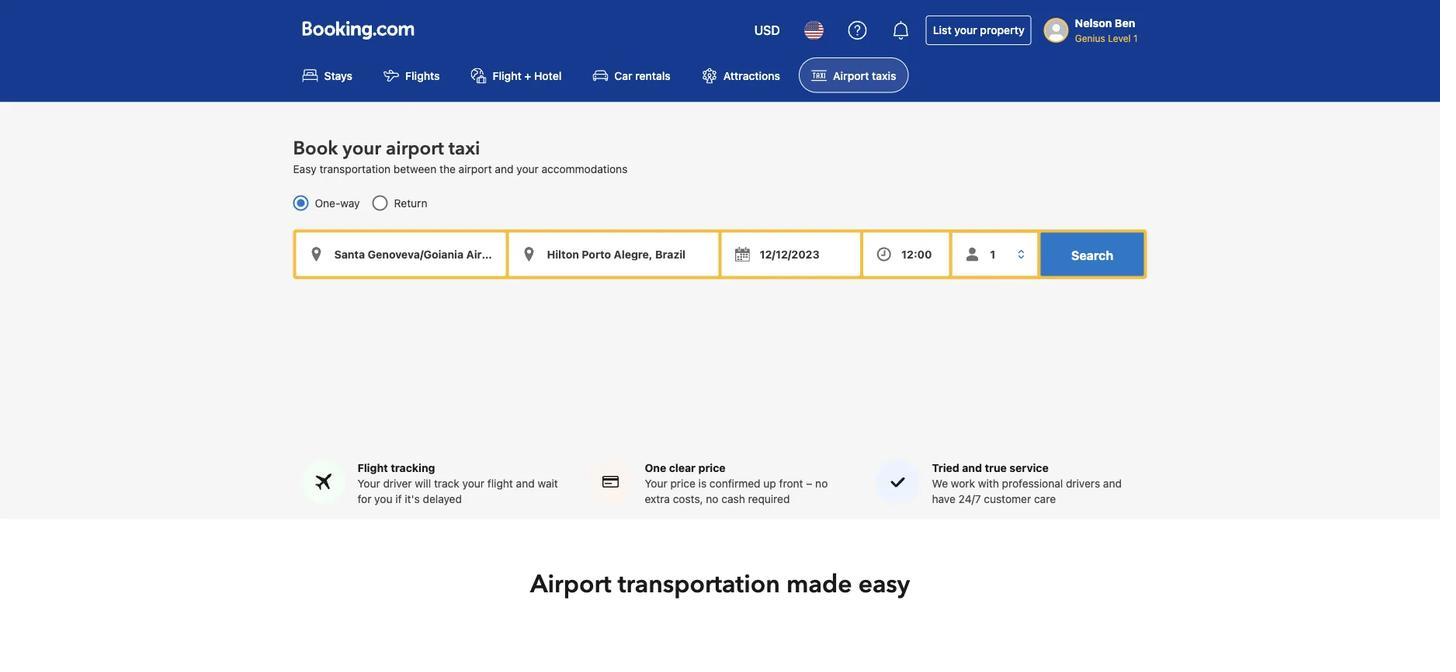 Task type: describe. For each thing, give the bounding box(es) containing it.
and inside the book your airport taxi easy transportation between the airport and your accommodations
[[495, 162, 514, 175]]

property
[[981, 24, 1025, 37]]

care
[[1035, 492, 1056, 505]]

your inside the flight tracking your driver will track your flight and wait for you if it's delayed
[[358, 477, 380, 490]]

1
[[1134, 33, 1138, 43]]

nelson ben genius level 1
[[1076, 17, 1138, 43]]

if
[[396, 492, 402, 505]]

12/12/2023
[[760, 248, 820, 260]]

flight + hotel
[[493, 69, 562, 82]]

required
[[749, 492, 790, 505]]

0 horizontal spatial airport
[[386, 136, 444, 161]]

for
[[358, 492, 372, 505]]

usd button
[[745, 12, 790, 49]]

true
[[985, 461, 1007, 474]]

flight for flight tracking your driver will track your flight and wait for you if it's delayed
[[358, 461, 388, 474]]

transportation inside the book your airport taxi easy transportation between the airport and your accommodations
[[320, 162, 391, 175]]

level
[[1109, 33, 1131, 43]]

flights link
[[371, 57, 453, 93]]

0 horizontal spatial price
[[671, 477, 696, 490]]

+
[[525, 69, 532, 82]]

cash
[[722, 492, 746, 505]]

12/12/2023 button
[[722, 232, 861, 276]]

tracking
[[391, 461, 435, 474]]

track
[[434, 477, 460, 490]]

easy
[[293, 162, 317, 175]]

drivers
[[1067, 477, 1101, 490]]

airport for airport taxis
[[834, 69, 870, 82]]

24/7
[[959, 492, 982, 505]]

genius
[[1076, 33, 1106, 43]]

will
[[415, 477, 431, 490]]

your inside one clear price your price is confirmed up front – no extra costs, no cash required
[[645, 477, 668, 490]]

work
[[951, 477, 976, 490]]

customer
[[984, 492, 1032, 505]]

have
[[933, 492, 956, 505]]

flight
[[488, 477, 513, 490]]

confirmed
[[710, 477, 761, 490]]

between
[[394, 162, 437, 175]]

one-way
[[315, 196, 360, 209]]

–
[[807, 477, 813, 490]]

airport transportation made easy
[[530, 567, 910, 601]]

attractions link
[[690, 57, 793, 93]]

with
[[979, 477, 1000, 490]]

professional
[[1003, 477, 1064, 490]]

list
[[933, 24, 952, 37]]

easy
[[859, 567, 910, 601]]

list your property link
[[926, 16, 1032, 45]]

book
[[293, 136, 338, 161]]

wait
[[538, 477, 558, 490]]

front
[[780, 477, 804, 490]]

Enter destination text field
[[509, 232, 719, 276]]

we
[[933, 477, 948, 490]]

airport taxis link
[[799, 57, 909, 93]]



Task type: locate. For each thing, give the bounding box(es) containing it.
stays
[[324, 69, 353, 82]]

1 vertical spatial price
[[671, 477, 696, 490]]

you
[[375, 492, 393, 505]]

and
[[495, 162, 514, 175], [963, 461, 983, 474], [516, 477, 535, 490], [1104, 477, 1122, 490]]

booking.com online hotel reservations image
[[303, 21, 414, 40]]

and right "drivers"
[[1104, 477, 1122, 490]]

tried and true service we work with professional drivers and have 24/7 customer care
[[933, 461, 1122, 505]]

search
[[1072, 248, 1114, 262]]

Enter pick-up location text field
[[296, 232, 506, 276]]

2 your from the left
[[645, 477, 668, 490]]

up
[[764, 477, 777, 490]]

stays link
[[290, 57, 365, 93]]

your up for
[[358, 477, 380, 490]]

car
[[615, 69, 633, 82]]

your right track
[[463, 477, 485, 490]]

no right –
[[816, 477, 828, 490]]

no down is
[[706, 492, 719, 505]]

1 your from the left
[[358, 477, 380, 490]]

12:00 button
[[864, 232, 949, 276]]

car rentals link
[[581, 57, 683, 93]]

usd
[[755, 23, 780, 38]]

1 vertical spatial airport
[[459, 162, 492, 175]]

price up is
[[699, 461, 726, 474]]

and left wait
[[516, 477, 535, 490]]

extra
[[645, 492, 670, 505]]

your left accommodations
[[517, 162, 539, 175]]

search button
[[1041, 232, 1145, 276]]

price down clear at the left bottom of page
[[671, 477, 696, 490]]

accommodations
[[542, 162, 628, 175]]

airport down taxi
[[459, 162, 492, 175]]

price
[[699, 461, 726, 474], [671, 477, 696, 490]]

1 vertical spatial flight
[[358, 461, 388, 474]]

1 horizontal spatial no
[[816, 477, 828, 490]]

it's
[[405, 492, 420, 505]]

and inside the flight tracking your driver will track your flight and wait for you if it's delayed
[[516, 477, 535, 490]]

transportation
[[320, 162, 391, 175], [618, 567, 781, 601]]

delayed
[[423, 492, 462, 505]]

return
[[394, 196, 428, 209]]

book your airport taxi easy transportation between the airport and your accommodations
[[293, 136, 628, 175]]

0 vertical spatial airport
[[386, 136, 444, 161]]

1 horizontal spatial transportation
[[618, 567, 781, 601]]

the
[[440, 162, 456, 175]]

your down one
[[645, 477, 668, 490]]

your right book
[[343, 136, 381, 161]]

hotel
[[534, 69, 562, 82]]

car rentals
[[615, 69, 671, 82]]

list your property
[[933, 24, 1025, 37]]

your
[[358, 477, 380, 490], [645, 477, 668, 490]]

nelson
[[1076, 17, 1113, 30]]

one clear price your price is confirmed up front – no extra costs, no cash required
[[645, 461, 828, 505]]

flight inside the flight tracking your driver will track your flight and wait for you if it's delayed
[[358, 461, 388, 474]]

1 horizontal spatial airport
[[459, 162, 492, 175]]

and right the
[[495, 162, 514, 175]]

flight for flight + hotel
[[493, 69, 522, 82]]

0 horizontal spatial flight
[[358, 461, 388, 474]]

0 vertical spatial price
[[699, 461, 726, 474]]

costs,
[[673, 492, 703, 505]]

clear
[[669, 461, 696, 474]]

airport for airport transportation made easy
[[530, 567, 612, 601]]

0 horizontal spatial transportation
[[320, 162, 391, 175]]

1 vertical spatial transportation
[[618, 567, 781, 601]]

your inside the flight tracking your driver will track your flight and wait for you if it's delayed
[[463, 477, 485, 490]]

one
[[645, 461, 667, 474]]

1 vertical spatial airport
[[530, 567, 612, 601]]

flight + hotel link
[[459, 57, 574, 93]]

0 vertical spatial flight
[[493, 69, 522, 82]]

your right list
[[955, 24, 978, 37]]

0 vertical spatial transportation
[[320, 162, 391, 175]]

0 horizontal spatial airport
[[530, 567, 612, 601]]

no
[[816, 477, 828, 490], [706, 492, 719, 505]]

0 horizontal spatial no
[[706, 492, 719, 505]]

0 vertical spatial no
[[816, 477, 828, 490]]

one-
[[315, 196, 340, 209]]

1 horizontal spatial airport
[[834, 69, 870, 82]]

flights
[[406, 69, 440, 82]]

made
[[787, 567, 853, 601]]

0 horizontal spatial your
[[358, 477, 380, 490]]

airport
[[834, 69, 870, 82], [530, 567, 612, 601]]

airport
[[386, 136, 444, 161], [459, 162, 492, 175]]

flight
[[493, 69, 522, 82], [358, 461, 388, 474]]

1 horizontal spatial your
[[645, 477, 668, 490]]

taxis
[[872, 69, 897, 82]]

12:00
[[902, 248, 933, 260]]

airport taxis
[[834, 69, 897, 82]]

flight tracking your driver will track your flight and wait for you if it's delayed
[[358, 461, 558, 505]]

ben
[[1115, 17, 1136, 30]]

attractions
[[724, 69, 781, 82]]

is
[[699, 477, 707, 490]]

1 horizontal spatial price
[[699, 461, 726, 474]]

0 vertical spatial airport
[[834, 69, 870, 82]]

taxi
[[449, 136, 480, 161]]

flight up driver at the left bottom
[[358, 461, 388, 474]]

flight left +
[[493, 69, 522, 82]]

rentals
[[636, 69, 671, 82]]

driver
[[383, 477, 412, 490]]

1 horizontal spatial flight
[[493, 69, 522, 82]]

way
[[340, 196, 360, 209]]

your
[[955, 24, 978, 37], [343, 136, 381, 161], [517, 162, 539, 175], [463, 477, 485, 490]]

service
[[1010, 461, 1049, 474]]

tried
[[933, 461, 960, 474]]

airport up between
[[386, 136, 444, 161]]

and up work at the bottom right
[[963, 461, 983, 474]]

1 vertical spatial no
[[706, 492, 719, 505]]



Task type: vqa. For each thing, say whether or not it's contained in the screenshot.
traveling
no



